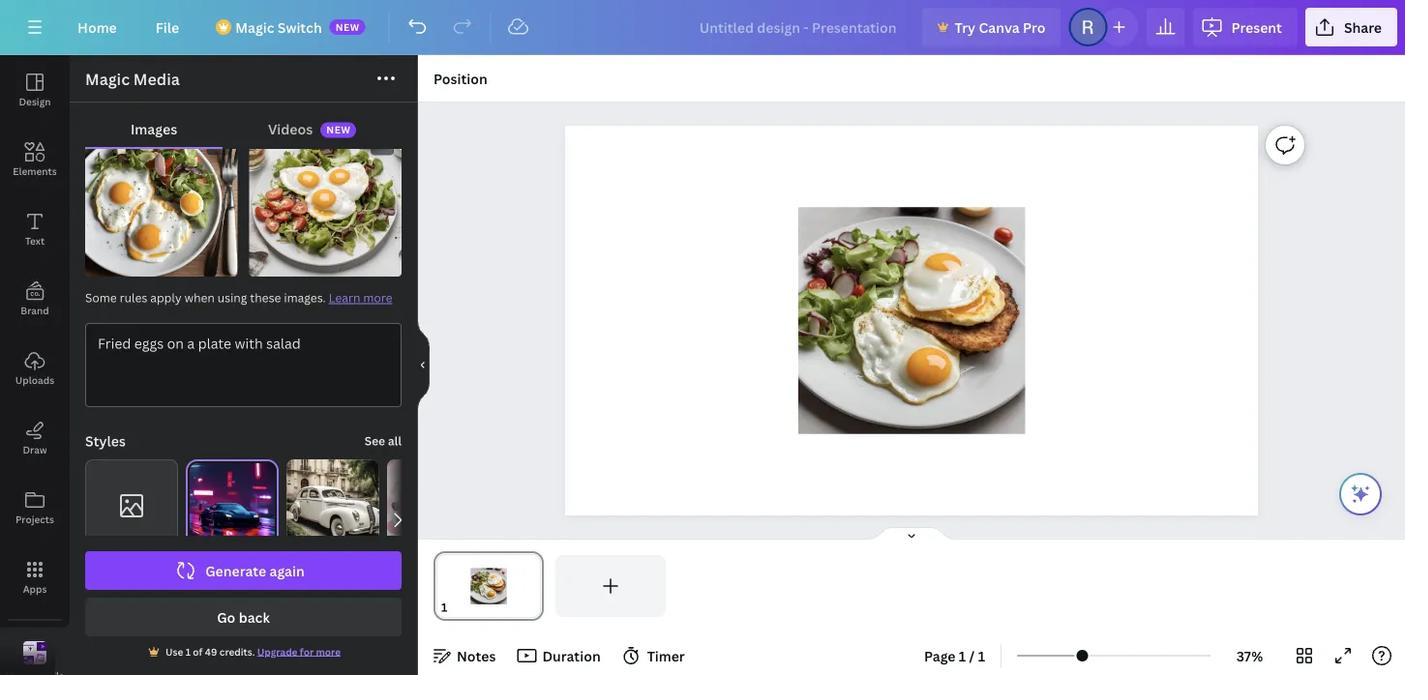Task type: describe. For each thing, give the bounding box(es) containing it.
home link
[[62, 8, 132, 46]]

share
[[1344, 18, 1382, 36]]

apply
[[150, 290, 182, 306]]

magic for magic media
[[85, 69, 130, 90]]

hide image
[[417, 319, 430, 412]]

try
[[955, 18, 976, 36]]

try canva pro
[[955, 18, 1045, 36]]

uploads button
[[0, 334, 70, 404]]

hide pages image
[[865, 526, 958, 542]]

see
[[365, 433, 385, 449]]

draw
[[23, 443, 47, 456]]

switch
[[278, 18, 322, 36]]

use
[[165, 645, 183, 658]]

home
[[77, 18, 117, 36]]

media
[[133, 69, 180, 90]]

Design title text field
[[684, 8, 914, 46]]

magic for magic switch
[[235, 18, 274, 36]]

Describe an image. Include objects, colors, places... text field
[[86, 324, 401, 406]]

apps
[[23, 583, 47, 596]]

2 horizontal spatial 1
[[978, 647, 985, 665]]

images.
[[284, 290, 326, 306]]

magic switch
[[235, 18, 322, 36]]

text button
[[0, 194, 70, 264]]

generate
[[205, 562, 266, 580]]

use 1 of 49 credits. upgrade for more
[[165, 645, 341, 658]]

generate again
[[205, 562, 305, 580]]

projects
[[15, 513, 54, 526]]

go back button
[[85, 598, 402, 637]]

side panel tab list
[[0, 55, 70, 675]]

go
[[217, 608, 235, 627]]

file button
[[140, 8, 195, 46]]

page 1 / 1
[[924, 647, 985, 665]]

images
[[131, 120, 177, 138]]

generate again button
[[85, 552, 402, 590]]

duration button
[[511, 641, 608, 672]]

new inside main menu bar
[[335, 20, 360, 33]]

present
[[1231, 18, 1282, 36]]



Task type: locate. For each thing, give the bounding box(es) containing it.
design
[[19, 95, 51, 108]]

again
[[269, 562, 305, 580]]

1 vertical spatial new
[[326, 124, 351, 137]]

1 right /
[[978, 647, 985, 665]]

of
[[193, 645, 203, 658]]

0 horizontal spatial 1
[[185, 645, 191, 658]]

0 vertical spatial new
[[335, 20, 360, 33]]

more right for
[[316, 645, 341, 658]]

1 left /
[[959, 647, 966, 665]]

more right learn at the top of page
[[363, 290, 392, 306]]

magic
[[235, 18, 274, 36], [85, 69, 130, 90]]

0 vertical spatial magic
[[235, 18, 274, 36]]

1 vertical spatial magic
[[85, 69, 130, 90]]

file
[[156, 18, 179, 36]]

2 fried eggs on a plate with salad image from the left
[[249, 124, 402, 277]]

new right videos
[[326, 124, 351, 137]]

for
[[300, 645, 314, 658]]

fried eggs on a plate with salad image
[[85, 124, 238, 277], [249, 124, 402, 277]]

using
[[218, 290, 247, 306]]

37% button
[[1218, 641, 1281, 672]]

styles
[[85, 432, 126, 450]]

see all
[[365, 433, 402, 449]]

duration
[[542, 647, 601, 665]]

1
[[185, 645, 191, 658], [959, 647, 966, 665], [978, 647, 985, 665]]

more
[[363, 290, 392, 306], [316, 645, 341, 658]]

videos
[[268, 120, 313, 138]]

page
[[924, 647, 956, 665]]

0 vertical spatial more
[[363, 290, 392, 306]]

canva assistant image
[[1349, 483, 1372, 506]]

present button
[[1193, 8, 1297, 46]]

37%
[[1236, 647, 1263, 665]]

1 for /
[[959, 647, 966, 665]]

magic left "switch" on the left top
[[235, 18, 274, 36]]

go back
[[217, 608, 270, 627]]

/
[[969, 647, 975, 665]]

draw button
[[0, 404, 70, 473]]

1 horizontal spatial magic
[[235, 18, 274, 36]]

rules
[[120, 290, 147, 306]]

pro
[[1023, 18, 1045, 36]]

position
[[433, 69, 487, 88]]

new
[[335, 20, 360, 33], [326, 124, 351, 137]]

main menu bar
[[0, 0, 1405, 55]]

0 horizontal spatial fried eggs on a plate with salad image
[[85, 124, 238, 277]]

canva
[[979, 18, 1020, 36]]

1 horizontal spatial fried eggs on a plate with salad image
[[249, 124, 402, 277]]

1 horizontal spatial more
[[363, 290, 392, 306]]

elements
[[13, 164, 57, 178]]

share button
[[1305, 8, 1397, 46]]

when
[[184, 290, 215, 306]]

learn more link
[[329, 290, 392, 306]]

some rules apply when using these images. learn more
[[85, 290, 392, 306]]

position button
[[426, 63, 495, 94]]

new right "switch" on the left top
[[335, 20, 360, 33]]

design button
[[0, 55, 70, 125]]

images button
[[85, 110, 223, 147]]

1 left of
[[185, 645, 191, 658]]

some
[[85, 290, 117, 306]]

49
[[205, 645, 217, 658]]

learn
[[329, 290, 360, 306]]

see all button
[[365, 432, 402, 451]]

1 horizontal spatial 1
[[959, 647, 966, 665]]

1 vertical spatial more
[[316, 645, 341, 658]]

these
[[250, 290, 281, 306]]

page 1 image
[[433, 555, 544, 617]]

apps button
[[0, 543, 70, 613]]

timer
[[647, 647, 685, 665]]

brand button
[[0, 264, 70, 334]]

brand
[[21, 304, 49, 317]]

uploads
[[15, 374, 54, 387]]

credits.
[[219, 645, 255, 658]]

notes
[[457, 647, 496, 665]]

upgrade for more link
[[257, 645, 341, 658]]

magic inside main menu bar
[[235, 18, 274, 36]]

0 horizontal spatial magic
[[85, 69, 130, 90]]

timer button
[[616, 641, 693, 672]]

back
[[239, 608, 270, 627]]

0 horizontal spatial more
[[316, 645, 341, 658]]

1 fried eggs on a plate with salad image from the left
[[85, 124, 238, 277]]

magic left media
[[85, 69, 130, 90]]

elements button
[[0, 125, 70, 194]]

notes button
[[426, 641, 504, 672]]

projects button
[[0, 473, 70, 543]]

all
[[388, 433, 402, 449]]

1 for of
[[185, 645, 191, 658]]

magic media
[[85, 69, 180, 90]]

try canva pro button
[[922, 8, 1061, 46]]

text
[[25, 234, 45, 247]]

upgrade
[[257, 645, 298, 658]]



Task type: vqa. For each thing, say whether or not it's contained in the screenshot.
How related to How does Canva help save time with content creation?
no



